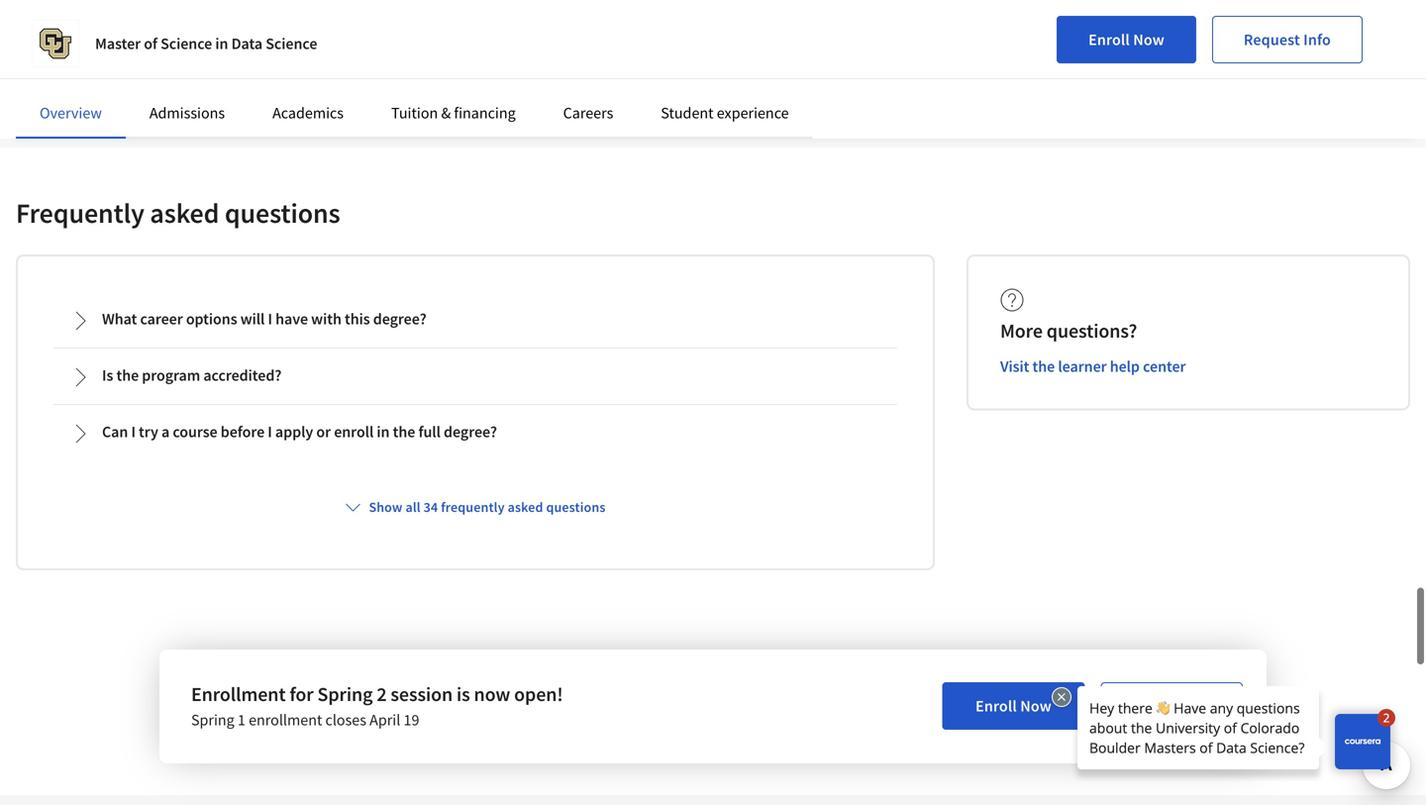 Task type: vqa. For each thing, say whether or not it's contained in the screenshot.
'questions'
yes



Task type: describe. For each thing, give the bounding box(es) containing it.
full
[[418, 422, 441, 442]]

enroll
[[334, 422, 374, 442]]

show all 34 frequently asked questions
[[369, 498, 606, 516]]

have
[[275, 309, 308, 329]]

all
[[406, 498, 421, 516]]

what career options will i have with this degree? button
[[54, 293, 896, 347]]

enroll for master of science in data science
[[1089, 30, 1130, 50]]

questions inside show all 34 frequently asked questions dropdown button
[[546, 498, 606, 516]]

master of science in data science
[[95, 34, 317, 53]]

request info button for master of science in data science
[[1212, 16, 1363, 63]]

center
[[1143, 357, 1186, 376]]

enrollment for spring 2 session is now open! spring 1 enrollment closes april 19
[[191, 682, 563, 730]]

visit
[[1000, 357, 1030, 376]]

enroll now button for master of science in data science
[[1057, 16, 1196, 63]]

request for master of science in data science
[[1244, 30, 1300, 50]]

enroll now for spring 1 enrollment closes april 19
[[976, 696, 1052, 716]]

this
[[345, 309, 370, 329]]

request for spring 1 enrollment closes april 19
[[1128, 696, 1185, 716]]

·
[[112, 70, 115, 88]]

i inside dropdown button
[[268, 309, 272, 329]]

overview
[[40, 103, 102, 123]]

request info for spring 1 enrollment closes april 19
[[1128, 696, 1216, 716]]

experience
[[717, 103, 789, 123]]

0 horizontal spatial asked
[[150, 196, 219, 230]]

master
[[95, 34, 141, 53]]

science for for
[[275, 34, 320, 52]]

enroll now button for spring 1 enrollment closes april 19
[[943, 682, 1085, 730]]

2
[[377, 682, 387, 707]]

info for master of science in data science
[[1304, 30, 1331, 50]]

can i try a course before i apply or enroll in the full degree?
[[102, 422, 497, 442]]

frequently asked questions
[[16, 196, 340, 230]]

0 vertical spatial for
[[227, 34, 243, 52]]

frequently
[[441, 498, 505, 516]]

more
[[1000, 318, 1043, 343]]

asked inside dropdown button
[[508, 498, 543, 516]]

for inside enrollment for spring 2 session is now open! spring 1 enrollment closes april 19
[[290, 682, 314, 707]]

19
[[404, 710, 419, 730]]

admissions
[[149, 103, 225, 123]]

student experience
[[661, 103, 789, 123]]

before
[[221, 422, 265, 442]]

what
[[102, 309, 137, 329]]

&
[[441, 103, 451, 123]]

with
[[311, 309, 342, 329]]

visit the learner help center
[[1000, 357, 1186, 376]]

can
[[102, 422, 128, 442]]

collapsed list
[[50, 288, 901, 466]]

now
[[474, 682, 510, 707]]

enroll for spring 1 enrollment closes april 19
[[976, 696, 1017, 716]]

session
[[391, 682, 453, 707]]

foundations
[[151, 34, 224, 52]]

help
[[1110, 357, 1140, 376]]

overview link
[[40, 103, 102, 123]]

student experience link
[[661, 103, 789, 123]]

university of colorado boulder logo image
[[32, 20, 79, 67]]

0 vertical spatial in
[[215, 34, 228, 53]]

enrollment
[[191, 682, 286, 707]]



Task type: locate. For each thing, give the bounding box(es) containing it.
2 science from the left
[[266, 34, 317, 53]]

1 horizontal spatial the
[[393, 422, 415, 442]]

request info
[[1244, 30, 1331, 50], [1128, 696, 1216, 716]]

1 vertical spatial asked
[[508, 498, 543, 516]]

1 horizontal spatial in
[[377, 422, 390, 442]]

1 vertical spatial enroll now
[[976, 696, 1052, 716]]

0 vertical spatial request
[[1244, 30, 1300, 50]]

course
[[173, 422, 218, 442]]

degree? right full
[[444, 422, 497, 442]]

request
[[1244, 30, 1300, 50], [1128, 696, 1185, 716]]

3 science from the left
[[275, 34, 320, 52]]

0 horizontal spatial enroll
[[976, 696, 1017, 716]]

will
[[240, 309, 265, 329]]

degree? right this
[[373, 309, 427, 329]]

academics
[[272, 103, 344, 123]]

what career options will i have with this degree?
[[102, 309, 427, 329]]

1 horizontal spatial info
[[1304, 30, 1331, 50]]

i left apply
[[268, 422, 272, 442]]

learner
[[1058, 357, 1107, 376]]

learn
[[34, 34, 66, 52]]

april
[[370, 710, 400, 730]]

questions
[[225, 196, 340, 230], [546, 498, 606, 516]]

admissions link
[[149, 103, 225, 123]]

1
[[238, 710, 246, 730]]

for right foundations
[[227, 34, 243, 52]]

enroll
[[1089, 30, 1130, 50], [976, 696, 1017, 716]]

i left 'try'
[[131, 422, 136, 442]]

tuition
[[391, 103, 438, 123]]

0 horizontal spatial degree?
[[373, 309, 427, 329]]

careers link
[[563, 103, 613, 123]]

34
[[424, 498, 438, 516]]

enrollment
[[249, 710, 322, 730]]

0 horizontal spatial request info
[[1128, 696, 1216, 716]]

asked
[[150, 196, 219, 230], [508, 498, 543, 516]]

0 horizontal spatial request
[[1128, 696, 1185, 716]]

spring up 'closes'
[[317, 682, 373, 707]]

request info button for spring 1 enrollment closes april 19
[[1101, 682, 1243, 730]]

enroll now
[[1089, 30, 1165, 50], [976, 696, 1052, 716]]

in
[[215, 34, 228, 53], [377, 422, 390, 442]]

1 vertical spatial info
[[1188, 696, 1216, 716]]

info
[[1304, 30, 1331, 50], [1188, 696, 1216, 716]]

0 horizontal spatial info
[[1188, 696, 1216, 716]]

1 vertical spatial degree?
[[444, 422, 497, 442]]

0 horizontal spatial enroll now
[[976, 696, 1052, 716]]

try
[[139, 422, 158, 442]]

1 horizontal spatial request info
[[1244, 30, 1331, 50]]

spring left '1'
[[191, 710, 234, 730]]

mathematical
[[69, 34, 148, 52]]

for
[[227, 34, 243, 52], [290, 682, 314, 707]]

0 horizontal spatial for
[[227, 34, 243, 52]]

footer
[[0, 795, 1426, 805]]

the right visit
[[1033, 357, 1055, 376]]

1 horizontal spatial degree?
[[444, 422, 497, 442]]

can i try a course before i apply or enroll in the full degree? button
[[54, 406, 896, 460]]

i
[[268, 309, 272, 329], [131, 422, 136, 442], [268, 422, 272, 442]]

0 vertical spatial enroll
[[1089, 30, 1130, 50]]

1 vertical spatial questions
[[546, 498, 606, 516]]

1 science from the left
[[161, 34, 212, 53]]

1 vertical spatial request info
[[1128, 696, 1216, 716]]

the left full
[[393, 422, 415, 442]]

0 vertical spatial enroll now button
[[1057, 16, 1196, 63]]

data
[[231, 34, 263, 53], [246, 34, 272, 52]]

academics link
[[272, 103, 344, 123]]

is the program accredited? button
[[54, 350, 896, 403]]

closes
[[325, 710, 366, 730]]

1 data from the left
[[231, 34, 263, 53]]

show
[[369, 498, 403, 516]]

0 horizontal spatial the
[[116, 365, 139, 385]]

1 vertical spatial in
[[377, 422, 390, 442]]

1 horizontal spatial request
[[1244, 30, 1300, 50]]

more questions?
[[1000, 318, 1137, 343]]

spring
[[317, 682, 373, 707], [191, 710, 234, 730]]

or
[[316, 422, 331, 442]]

tuition & financing link
[[391, 103, 516, 123]]

intermediate
[[34, 70, 109, 88]]

now for master of science in data science
[[1133, 30, 1165, 50]]

options
[[186, 309, 237, 329]]

is
[[102, 365, 113, 385]]

degree? inside dropdown button
[[444, 422, 497, 442]]

request info for master of science in data science
[[1244, 30, 1331, 50]]

tuition & financing
[[391, 103, 516, 123]]

0 vertical spatial info
[[1304, 30, 1331, 50]]

science for in
[[266, 34, 317, 53]]

the right is
[[116, 365, 139, 385]]

visit the learner help center link
[[1000, 357, 1186, 376]]

intermediate · specialization
[[34, 70, 199, 88]]

apply
[[275, 422, 313, 442]]

specialization
[[118, 70, 199, 88]]

student
[[661, 103, 714, 123]]

career
[[140, 309, 183, 329]]

2 horizontal spatial the
[[1033, 357, 1055, 376]]

the
[[1033, 357, 1055, 376], [116, 365, 139, 385], [393, 422, 415, 442]]

0 horizontal spatial in
[[215, 34, 228, 53]]

1 horizontal spatial enroll
[[1089, 30, 1130, 50]]

frequently
[[16, 196, 144, 230]]

now for spring 1 enrollment closes april 19
[[1020, 696, 1052, 716]]

program
[[142, 365, 200, 385]]

0 vertical spatial now
[[1133, 30, 1165, 50]]

1 vertical spatial spring
[[191, 710, 234, 730]]

0 horizontal spatial spring
[[191, 710, 234, 730]]

of
[[144, 34, 157, 53]]

1 vertical spatial enroll now button
[[943, 682, 1085, 730]]

1 horizontal spatial for
[[290, 682, 314, 707]]

1 horizontal spatial enroll now
[[1089, 30, 1165, 50]]

1 vertical spatial for
[[290, 682, 314, 707]]

careers
[[563, 103, 613, 123]]

enroll now button
[[1057, 16, 1196, 63], [943, 682, 1085, 730]]

1 horizontal spatial now
[[1133, 30, 1165, 50]]

a
[[161, 422, 170, 442]]

0 horizontal spatial questions
[[225, 196, 340, 230]]

1 horizontal spatial asked
[[508, 498, 543, 516]]

now
[[1133, 30, 1165, 50], [1020, 696, 1052, 716]]

data for in
[[231, 34, 263, 53]]

0 horizontal spatial now
[[1020, 696, 1052, 716]]

open!
[[514, 682, 563, 707]]

in right the of
[[215, 34, 228, 53]]

for up enrollment at the bottom left of page
[[290, 682, 314, 707]]

questions?
[[1047, 318, 1137, 343]]

1 vertical spatial request
[[1128, 696, 1185, 716]]

0 vertical spatial asked
[[150, 196, 219, 230]]

1 vertical spatial enroll
[[976, 696, 1017, 716]]

1 vertical spatial request info button
[[1101, 682, 1243, 730]]

0 vertical spatial enroll now
[[1089, 30, 1165, 50]]

0 vertical spatial questions
[[225, 196, 340, 230]]

0 vertical spatial request info
[[1244, 30, 1331, 50]]

learn mathematical foundations for data science
[[34, 34, 320, 52]]

is the program accredited?
[[102, 365, 282, 385]]

show all 34 frequently asked questions button
[[337, 489, 614, 525]]

the for is
[[116, 365, 139, 385]]

info for spring 1 enrollment closes april 19
[[1188, 696, 1216, 716]]

data for for
[[246, 34, 272, 52]]

accredited?
[[203, 365, 282, 385]]

financing
[[454, 103, 516, 123]]

is
[[457, 682, 470, 707]]

1 vertical spatial now
[[1020, 696, 1052, 716]]

0 vertical spatial request info button
[[1212, 16, 1363, 63]]

i right will
[[268, 309, 272, 329]]

2 data from the left
[[246, 34, 272, 52]]

0 vertical spatial spring
[[317, 682, 373, 707]]

degree?
[[373, 309, 427, 329], [444, 422, 497, 442]]

1 horizontal spatial questions
[[546, 498, 606, 516]]

degree? inside dropdown button
[[373, 309, 427, 329]]

the for visit
[[1033, 357, 1055, 376]]

in inside dropdown button
[[377, 422, 390, 442]]

enroll now for master of science in data science
[[1089, 30, 1165, 50]]

0 vertical spatial degree?
[[373, 309, 427, 329]]

science
[[161, 34, 212, 53], [266, 34, 317, 53], [275, 34, 320, 52]]

in right enroll
[[377, 422, 390, 442]]

request info button
[[1212, 16, 1363, 63], [1101, 682, 1243, 730]]

1 horizontal spatial spring
[[317, 682, 373, 707]]



